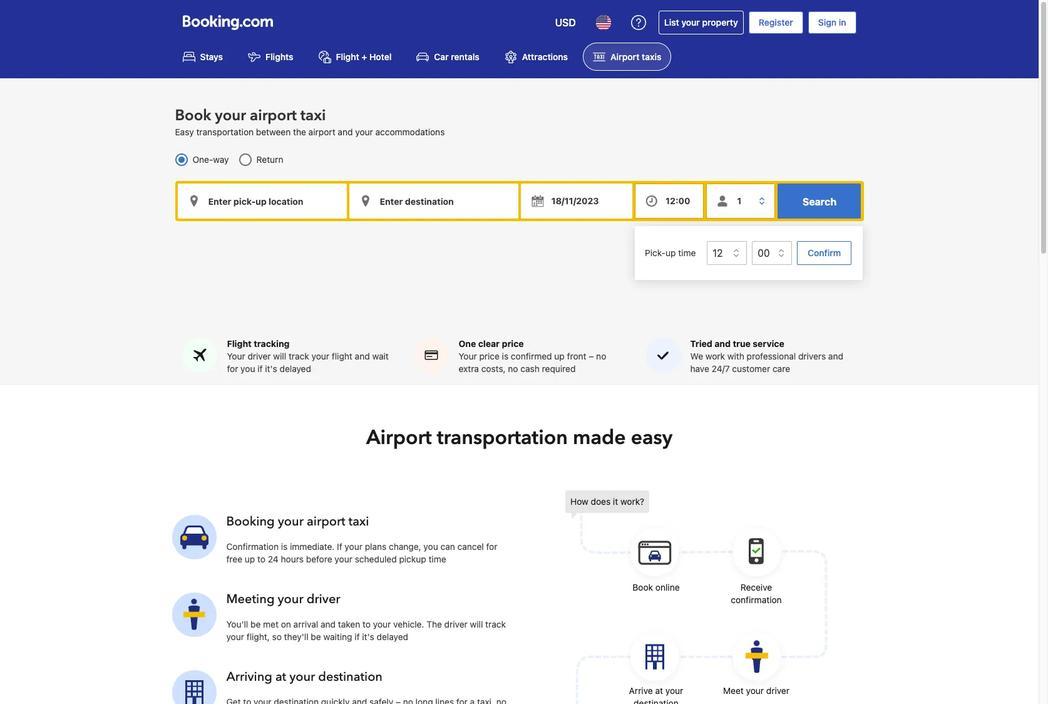 Task type: vqa. For each thing, say whether or not it's contained in the screenshot.
Are there rooms with a private bathroom? 'button'
no



Task type: describe. For each thing, give the bounding box(es) containing it.
one-
[[193, 154, 213, 165]]

24/7
[[712, 364, 730, 374]]

pick-up time
[[645, 247, 696, 258]]

flight for flight + hotel
[[336, 52, 359, 62]]

1 vertical spatial be
[[311, 632, 321, 642]]

flight + hotel link
[[309, 43, 402, 71]]

between
[[256, 127, 291, 137]]

airport taxis link
[[583, 43, 672, 71]]

arrive at your destination
[[629, 686, 684, 704]]

if inside flight tracking your driver will track your flight and wait for you if it's delayed
[[258, 364, 263, 374]]

confirm button
[[798, 241, 852, 265]]

taxi for booking
[[349, 513, 369, 530]]

meeting
[[226, 591, 275, 608]]

flight tracking your driver will track your flight and wait for you if it's delayed
[[227, 339, 389, 374]]

stays link
[[173, 43, 233, 71]]

your down if at the left bottom
[[335, 554, 353, 565]]

online
[[656, 582, 680, 593]]

rentals
[[451, 52, 480, 62]]

easy
[[175, 127, 194, 137]]

at for arriving
[[276, 669, 286, 686]]

18/11/2023 button
[[521, 184, 633, 219]]

18/11/2023
[[552, 196, 599, 206]]

usd button
[[548, 8, 584, 38]]

wait
[[372, 351, 389, 362]]

you'll
[[226, 619, 248, 630]]

0 vertical spatial up
[[666, 247, 676, 258]]

tried and true service we work with professional drivers and have 24/7 customer care
[[691, 339, 844, 374]]

extra
[[459, 364, 479, 374]]

0 vertical spatial be
[[251, 619, 261, 630]]

the
[[293, 127, 306, 137]]

your left accommodations in the left of the page
[[355, 127, 373, 137]]

airport for airport transportation made easy
[[366, 424, 432, 452]]

confirmation
[[731, 595, 782, 606]]

airport for booking
[[307, 513, 346, 530]]

0 horizontal spatial no
[[508, 364, 519, 374]]

car
[[434, 52, 449, 62]]

hours
[[281, 554, 304, 565]]

clear
[[479, 339, 500, 349]]

change,
[[389, 542, 421, 552]]

they'll
[[284, 632, 309, 642]]

booking airport taxi image for booking your airport taxi
[[172, 515, 216, 559]]

booking airport taxi image for arriving at your destination
[[172, 670, 216, 704]]

arrival
[[294, 619, 318, 630]]

pickup
[[399, 554, 427, 565]]

and up work
[[715, 339, 731, 349]]

register
[[759, 17, 794, 28]]

for for flight tracking your driver will track your flight and wait for you if it's delayed
[[227, 364, 238, 374]]

flights
[[266, 52, 294, 62]]

track inside the you'll be met on arrival and taken to your vehicle. the driver will track your flight, so they'll be waiting if it's delayed
[[486, 619, 506, 630]]

1 horizontal spatial no
[[597, 351, 607, 362]]

sign
[[819, 17, 837, 28]]

professional
[[747, 351, 796, 362]]

book online
[[633, 582, 680, 593]]

arriving
[[226, 669, 272, 686]]

list your property
[[665, 17, 739, 28]]

taxis
[[642, 52, 662, 62]]

Enter destination text field
[[349, 184, 518, 219]]

+
[[362, 52, 367, 62]]

booking
[[226, 513, 275, 530]]

car rentals link
[[407, 43, 490, 71]]

confirmation is immediate. if your plans change, you can cancel for free up to 24 hours before your scheduled pickup time
[[226, 542, 498, 565]]

airport transportation made easy
[[366, 424, 673, 452]]

attractions link
[[495, 43, 578, 71]]

if
[[337, 542, 342, 552]]

car rentals
[[434, 52, 480, 62]]

your right meet
[[747, 686, 764, 696]]

your up on
[[278, 591, 304, 608]]

airport taxis
[[611, 52, 662, 62]]

your down they'll on the bottom left
[[290, 669, 315, 686]]

arriving at your destination
[[226, 669, 383, 686]]

one
[[459, 339, 476, 349]]

immediate.
[[290, 542, 335, 552]]

list
[[665, 17, 680, 28]]

and inside book your airport taxi easy transportation between the airport and your accommodations
[[338, 127, 353, 137]]

the
[[427, 619, 442, 630]]

taken
[[338, 619, 360, 630]]

booking.com online hotel reservations image
[[183, 15, 273, 30]]

12:00 button
[[635, 184, 704, 219]]

your down you'll
[[226, 632, 244, 642]]

attractions
[[522, 52, 568, 62]]

drivers
[[799, 351, 827, 362]]

so
[[272, 632, 282, 642]]

to inside confirmation is immediate. if your plans change, you can cancel for free up to 24 hours before your scheduled pickup time
[[258, 554, 266, 565]]

way
[[213, 154, 229, 165]]

driver right meet
[[767, 686, 790, 696]]

confirmed
[[511, 351, 552, 362]]

–
[[589, 351, 594, 362]]

Enter pick-up location text field
[[178, 184, 347, 219]]

taxi for book
[[301, 105, 326, 126]]

delayed inside the you'll be met on arrival and taken to your vehicle. the driver will track your flight, so they'll be waiting if it's delayed
[[377, 632, 409, 642]]

work?
[[621, 496, 645, 507]]

how
[[571, 496, 589, 507]]

return
[[257, 154, 284, 165]]

1 vertical spatial airport
[[309, 127, 336, 137]]

airport for book
[[250, 105, 297, 126]]

to inside the you'll be met on arrival and taken to your vehicle. the driver will track your flight, so they'll be waiting if it's delayed
[[363, 619, 371, 630]]

will inside the you'll be met on arrival and taken to your vehicle. the driver will track your flight, so they'll be waiting if it's delayed
[[470, 619, 483, 630]]

meet your driver
[[724, 686, 790, 696]]

is inside one clear price your price is confirmed up front – no extra costs, no cash required
[[502, 351, 509, 362]]

track inside flight tracking your driver will track your flight and wait for you if it's delayed
[[289, 351, 309, 362]]

search
[[803, 196, 837, 208]]

it's inside the you'll be met on arrival and taken to your vehicle. the driver will track your flight, so they'll be waiting if it's delayed
[[362, 632, 375, 642]]

scheduled
[[355, 554, 397, 565]]

with
[[728, 351, 745, 362]]

book for online
[[633, 582, 654, 593]]

up inside one clear price your price is confirmed up front – no extra costs, no cash required
[[555, 351, 565, 362]]

it
[[613, 496, 619, 507]]

book for your
[[175, 105, 211, 126]]

0 vertical spatial price
[[502, 339, 524, 349]]



Task type: locate. For each thing, give the bounding box(es) containing it.
0 horizontal spatial transportation
[[196, 127, 254, 137]]

1 horizontal spatial it's
[[362, 632, 375, 642]]

destination for arriving at your destination
[[318, 669, 383, 686]]

delayed inside flight tracking your driver will track your flight and wait for you if it's delayed
[[280, 364, 311, 374]]

airport
[[250, 105, 297, 126], [309, 127, 336, 137], [307, 513, 346, 530]]

1 vertical spatial taxi
[[349, 513, 369, 530]]

in
[[839, 17, 847, 28]]

have
[[691, 364, 710, 374]]

you left can
[[424, 542, 438, 552]]

0 vertical spatial is
[[502, 351, 509, 362]]

time down can
[[429, 554, 446, 565]]

time right the "pick-"
[[679, 247, 696, 258]]

destination down the arrive
[[634, 698, 679, 704]]

1 vertical spatial no
[[508, 364, 519, 374]]

0 horizontal spatial it's
[[265, 364, 277, 374]]

1 horizontal spatial be
[[311, 632, 321, 642]]

booking your airport taxi
[[226, 513, 369, 530]]

0 vertical spatial for
[[227, 364, 238, 374]]

1 vertical spatial time
[[429, 554, 446, 565]]

destination down waiting
[[318, 669, 383, 686]]

0 vertical spatial if
[[258, 364, 263, 374]]

on
[[281, 619, 291, 630]]

track right the
[[486, 619, 506, 630]]

1 horizontal spatial is
[[502, 351, 509, 362]]

at right the arrive
[[656, 686, 664, 696]]

1 horizontal spatial at
[[656, 686, 664, 696]]

12:00
[[666, 196, 691, 206]]

24
[[268, 554, 279, 565]]

0 vertical spatial airport
[[611, 52, 640, 62]]

for inside confirmation is immediate. if your plans change, you can cancel for free up to 24 hours before your scheduled pickup time
[[487, 542, 498, 552]]

airport up if at the left bottom
[[307, 513, 346, 530]]

flights link
[[238, 43, 304, 71]]

your up way
[[215, 105, 246, 126]]

is
[[502, 351, 509, 362], [281, 542, 288, 552]]

1 vertical spatial is
[[281, 542, 288, 552]]

up
[[666, 247, 676, 258], [555, 351, 565, 362], [245, 554, 255, 565]]

flight,
[[247, 632, 270, 642]]

1 horizontal spatial flight
[[336, 52, 359, 62]]

0 vertical spatial book
[[175, 105, 211, 126]]

1 horizontal spatial book
[[633, 582, 654, 593]]

book inside book your airport taxi easy transportation between the airport and your accommodations
[[175, 105, 211, 126]]

0 vertical spatial transportation
[[196, 127, 254, 137]]

service
[[753, 339, 785, 349]]

0 horizontal spatial to
[[258, 554, 266, 565]]

taxi up the
[[301, 105, 326, 126]]

1 vertical spatial book
[[633, 582, 654, 593]]

one clear price your price is confirmed up front – no extra costs, no cash required
[[459, 339, 607, 374]]

register link
[[749, 11, 804, 34]]

list your property link
[[659, 11, 744, 34]]

and right "drivers"
[[829, 351, 844, 362]]

receive confirmation
[[731, 582, 782, 606]]

1 horizontal spatial track
[[486, 619, 506, 630]]

destination
[[318, 669, 383, 686], [634, 698, 679, 704]]

can
[[441, 542, 455, 552]]

1 horizontal spatial up
[[555, 351, 565, 362]]

driver up arrival on the left
[[307, 591, 341, 608]]

1 vertical spatial to
[[363, 619, 371, 630]]

booking airport taxi image for meeting your driver
[[172, 593, 216, 637]]

and inside the you'll be met on arrival and taken to your vehicle. the driver will track your flight, so they'll be waiting if it's delayed
[[321, 619, 336, 630]]

search button
[[778, 184, 862, 219]]

your right if at the left bottom
[[345, 542, 363, 552]]

price
[[502, 339, 524, 349], [480, 351, 500, 362]]

flight
[[332, 351, 353, 362]]

your up immediate.
[[278, 513, 304, 530]]

your inside flight tracking your driver will track your flight and wait for you if it's delayed
[[227, 351, 245, 362]]

delayed down tracking
[[280, 364, 311, 374]]

0 horizontal spatial for
[[227, 364, 238, 374]]

cash
[[521, 364, 540, 374]]

0 horizontal spatial price
[[480, 351, 500, 362]]

transportation
[[196, 127, 254, 137], [437, 424, 568, 452]]

and inside flight tracking your driver will track your flight and wait for you if it's delayed
[[355, 351, 370, 362]]

you'll be met on arrival and taken to your vehicle. the driver will track your flight, so they'll be waiting if it's delayed
[[226, 619, 506, 642]]

1 your from the left
[[227, 351, 245, 362]]

1 vertical spatial it's
[[362, 632, 375, 642]]

your inside flight tracking your driver will track your flight and wait for you if it's delayed
[[312, 351, 330, 362]]

true
[[733, 339, 751, 349]]

0 vertical spatial flight
[[336, 52, 359, 62]]

destination inside the arrive at your destination
[[634, 698, 679, 704]]

your
[[227, 351, 245, 362], [459, 351, 477, 362]]

your right list
[[682, 17, 700, 28]]

0 horizontal spatial is
[[281, 542, 288, 552]]

0 horizontal spatial be
[[251, 619, 261, 630]]

0 horizontal spatial will
[[273, 351, 286, 362]]

for inside flight tracking your driver will track your flight and wait for you if it's delayed
[[227, 364, 238, 374]]

1 horizontal spatial airport
[[611, 52, 640, 62]]

1 horizontal spatial to
[[363, 619, 371, 630]]

if down tracking
[[258, 364, 263, 374]]

2 vertical spatial airport
[[307, 513, 346, 530]]

1 horizontal spatial time
[[679, 247, 696, 258]]

1 vertical spatial destination
[[634, 698, 679, 704]]

confirmation
[[226, 542, 279, 552]]

customer
[[733, 364, 771, 374]]

0 vertical spatial it's
[[265, 364, 277, 374]]

up down "confirmation"
[[245, 554, 255, 565]]

1 horizontal spatial destination
[[634, 698, 679, 704]]

it's down tracking
[[265, 364, 277, 374]]

1 vertical spatial will
[[470, 619, 483, 630]]

driver right the
[[445, 619, 468, 630]]

taxi up plans
[[349, 513, 369, 530]]

1 horizontal spatial for
[[487, 542, 498, 552]]

your inside the arrive at your destination
[[666, 686, 684, 696]]

booking airport taxi image
[[566, 491, 829, 704], [172, 515, 216, 559], [172, 593, 216, 637], [172, 670, 216, 704]]

0 vertical spatial airport
[[250, 105, 297, 126]]

no right –
[[597, 351, 607, 362]]

up down 12:00 button
[[666, 247, 676, 258]]

is up hours
[[281, 542, 288, 552]]

book up easy
[[175, 105, 211, 126]]

1 vertical spatial for
[[487, 542, 498, 552]]

if inside the you'll be met on arrival and taken to your vehicle. the driver will track your flight, so they'll be waiting if it's delayed
[[355, 632, 360, 642]]

usd
[[556, 17, 576, 28]]

0 horizontal spatial airport
[[366, 424, 432, 452]]

cancel
[[458, 542, 484, 552]]

it's inside flight tracking your driver will track your flight and wait for you if it's delayed
[[265, 364, 277, 374]]

2 your from the left
[[459, 351, 477, 362]]

vehicle.
[[394, 619, 424, 630]]

will
[[273, 351, 286, 362], [470, 619, 483, 630]]

no left the cash
[[508, 364, 519, 374]]

1 vertical spatial flight
[[227, 339, 252, 349]]

0 vertical spatial will
[[273, 351, 286, 362]]

book your airport taxi easy transportation between the airport and your accommodations
[[175, 105, 445, 137]]

property
[[703, 17, 739, 28]]

flight
[[336, 52, 359, 62], [227, 339, 252, 349]]

up up required
[[555, 351, 565, 362]]

at for arrive
[[656, 686, 664, 696]]

and right the
[[338, 127, 353, 137]]

1 vertical spatial price
[[480, 351, 500, 362]]

confirm
[[808, 248, 842, 258]]

1 horizontal spatial transportation
[[437, 424, 568, 452]]

be
[[251, 619, 261, 630], [311, 632, 321, 642]]

taxi
[[301, 105, 326, 126], [349, 513, 369, 530]]

0 horizontal spatial time
[[429, 554, 446, 565]]

0 horizontal spatial delayed
[[280, 364, 311, 374]]

if down taken at the bottom left of the page
[[355, 632, 360, 642]]

up inside confirmation is immediate. if your plans change, you can cancel for free up to 24 hours before your scheduled pickup time
[[245, 554, 255, 565]]

is up costs,
[[502, 351, 509, 362]]

if
[[258, 364, 263, 374], [355, 632, 360, 642]]

waiting
[[324, 632, 352, 642]]

your
[[682, 17, 700, 28], [215, 105, 246, 126], [355, 127, 373, 137], [312, 351, 330, 362], [278, 513, 304, 530], [345, 542, 363, 552], [335, 554, 353, 565], [278, 591, 304, 608], [373, 619, 391, 630], [226, 632, 244, 642], [290, 669, 315, 686], [666, 686, 684, 696], [747, 686, 764, 696]]

for for confirmation is immediate. if your plans change, you can cancel for free up to 24 hours before your scheduled pickup time
[[487, 542, 498, 552]]

0 vertical spatial you
[[241, 364, 255, 374]]

tracking
[[254, 339, 290, 349]]

flight inside flight tracking your driver will track your flight and wait for you if it's delayed
[[227, 339, 252, 349]]

0 horizontal spatial your
[[227, 351, 245, 362]]

0 horizontal spatial track
[[289, 351, 309, 362]]

at inside the arrive at your destination
[[656, 686, 664, 696]]

flight for flight tracking your driver will track your flight and wait for you if it's delayed
[[227, 339, 252, 349]]

book
[[175, 105, 211, 126], [633, 582, 654, 593]]

flight + hotel
[[336, 52, 392, 62]]

your right the arrive
[[666, 686, 684, 696]]

and
[[338, 127, 353, 137], [715, 339, 731, 349], [355, 351, 370, 362], [829, 351, 844, 362], [321, 619, 336, 630]]

be up flight,
[[251, 619, 261, 630]]

accommodations
[[376, 127, 445, 137]]

free
[[226, 554, 243, 565]]

1 horizontal spatial will
[[470, 619, 483, 630]]

taxi inside book your airport taxi easy transportation between the airport and your accommodations
[[301, 105, 326, 126]]

care
[[773, 364, 791, 374]]

0 vertical spatial to
[[258, 554, 266, 565]]

0 horizontal spatial up
[[245, 554, 255, 565]]

to left 24
[[258, 554, 266, 565]]

you
[[241, 364, 255, 374], [424, 542, 438, 552]]

0 vertical spatial taxi
[[301, 105, 326, 126]]

0 horizontal spatial book
[[175, 105, 211, 126]]

and left wait
[[355, 351, 370, 362]]

driver down tracking
[[248, 351, 271, 362]]

2 vertical spatial up
[[245, 554, 255, 565]]

transportation inside book your airport taxi easy transportation between the airport and your accommodations
[[196, 127, 254, 137]]

1 horizontal spatial your
[[459, 351, 477, 362]]

1 vertical spatial transportation
[[437, 424, 568, 452]]

1 horizontal spatial delayed
[[377, 632, 409, 642]]

1 vertical spatial up
[[555, 351, 565, 362]]

work
[[706, 351, 726, 362]]

made
[[573, 424, 626, 452]]

1 vertical spatial if
[[355, 632, 360, 642]]

0 horizontal spatial taxi
[[301, 105, 326, 126]]

flight inside flight + hotel link
[[336, 52, 359, 62]]

1 horizontal spatial you
[[424, 542, 438, 552]]

destination for arrive at your destination
[[634, 698, 679, 704]]

driver inside the you'll be met on arrival and taken to your vehicle. the driver will track your flight, so they'll be waiting if it's delayed
[[445, 619, 468, 630]]

0 horizontal spatial destination
[[318, 669, 383, 686]]

we
[[691, 351, 704, 362]]

flight left +
[[336, 52, 359, 62]]

required
[[542, 364, 576, 374]]

airport right the
[[309, 127, 336, 137]]

receive
[[741, 582, 773, 593]]

before
[[306, 554, 332, 565]]

tried
[[691, 339, 713, 349]]

does
[[591, 496, 611, 507]]

track down tracking
[[289, 351, 309, 362]]

you inside flight tracking your driver will track your flight and wait for you if it's delayed
[[241, 364, 255, 374]]

airport
[[611, 52, 640, 62], [366, 424, 432, 452]]

be down arrival on the left
[[311, 632, 321, 642]]

1 vertical spatial you
[[424, 542, 438, 552]]

price down clear
[[480, 351, 500, 362]]

0 horizontal spatial if
[[258, 364, 263, 374]]

pick-
[[645, 247, 666, 258]]

how does it work?
[[571, 496, 645, 507]]

airport for airport taxis
[[611, 52, 640, 62]]

delayed down the vehicle.
[[377, 632, 409, 642]]

stays
[[200, 52, 223, 62]]

will down tracking
[[273, 351, 286, 362]]

0 vertical spatial track
[[289, 351, 309, 362]]

2 horizontal spatial up
[[666, 247, 676, 258]]

0 horizontal spatial at
[[276, 669, 286, 686]]

hotel
[[370, 52, 392, 62]]

flight left tracking
[[227, 339, 252, 349]]

plans
[[365, 542, 387, 552]]

to
[[258, 554, 266, 565], [363, 619, 371, 630]]

is inside confirmation is immediate. if your plans change, you can cancel for free up to 24 hours before your scheduled pickup time
[[281, 542, 288, 552]]

airport up between
[[250, 105, 297, 126]]

will right the
[[470, 619, 483, 630]]

front
[[567, 351, 587, 362]]

0 vertical spatial delayed
[[280, 364, 311, 374]]

sign in link
[[809, 11, 857, 34]]

meet
[[724, 686, 744, 696]]

0 vertical spatial destination
[[318, 669, 383, 686]]

your inside one clear price your price is confirmed up front – no extra costs, no cash required
[[459, 351, 477, 362]]

0 horizontal spatial flight
[[227, 339, 252, 349]]

meeting your driver
[[226, 591, 341, 608]]

1 vertical spatial track
[[486, 619, 506, 630]]

1 horizontal spatial taxi
[[349, 513, 369, 530]]

0 horizontal spatial you
[[241, 364, 255, 374]]

to right taken at the bottom left of the page
[[363, 619, 371, 630]]

your left the vehicle.
[[373, 619, 391, 630]]

you down tracking
[[241, 364, 255, 374]]

your left the flight
[[312, 351, 330, 362]]

and up waiting
[[321, 619, 336, 630]]

1 horizontal spatial price
[[502, 339, 524, 349]]

sign in
[[819, 17, 847, 28]]

1 horizontal spatial if
[[355, 632, 360, 642]]

0 vertical spatial no
[[597, 351, 607, 362]]

book left online
[[633, 582, 654, 593]]

time inside confirmation is immediate. if your plans change, you can cancel for free up to 24 hours before your scheduled pickup time
[[429, 554, 446, 565]]

driver inside flight tracking your driver will track your flight and wait for you if it's delayed
[[248, 351, 271, 362]]

at right the arriving
[[276, 669, 286, 686]]

1 vertical spatial delayed
[[377, 632, 409, 642]]

1 vertical spatial airport
[[366, 424, 432, 452]]

arrive
[[629, 686, 653, 696]]

you inside confirmation is immediate. if your plans change, you can cancel for free up to 24 hours before your scheduled pickup time
[[424, 542, 438, 552]]

0 vertical spatial time
[[679, 247, 696, 258]]

will inside flight tracking your driver will track your flight and wait for you if it's delayed
[[273, 351, 286, 362]]

it's right waiting
[[362, 632, 375, 642]]

price up the confirmed
[[502, 339, 524, 349]]

costs,
[[482, 364, 506, 374]]



